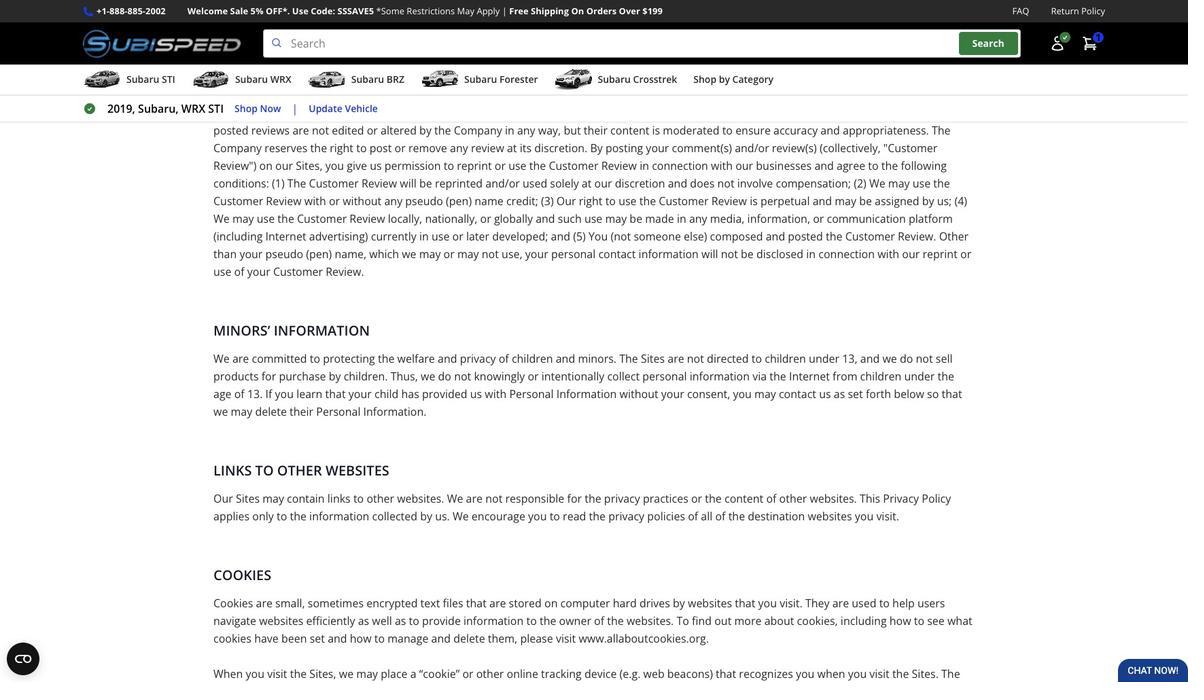 Task type: describe. For each thing, give the bounding box(es) containing it.
(including
[[213, 229, 263, 244]]

open widget image
[[7, 643, 39, 676]]

(1)
[[272, 176, 285, 191]]

the customer review section on the sites was created for the purpose of sharing customer experiences and providing useful product feedback. the posted reviews are not edited or altered by the company in any way, but their content is moderated to ensure accuracy and appropriateness. the company reserves the right to post or remove any review at its discretion. by posting your comment(s) and/or review(s) (collectively, "customer review") on our sites, you give us permission to reprint or use the customer review in connection with our businesses and agree to the following conditions: (1) the customer review will be reprinted and/or used solely at our discretion and does not involve compensation; (2) we may use the customer review with or without any pseudo (pen) name credit; (3) our right to use the customer review is perpetual and may be assigned by us; (4) we may use the customer review locally, nationally, or globally and such use may be made in any media, information, or communication platform (including internet advertising) currently in use or later developed; and (5) you (not someone else) composed and posted the customer review. other than your pseudo (pen) name, which we may or may not use, your personal contact information will not be disclosed in connection with our reprint or use of your customer review.
[[213, 105, 972, 280]]

section
[[326, 105, 362, 120]]

all
[[701, 509, 713, 524]]

or inside we are committed to protecting the welfare and privacy of children and minors. the sites are not directed to children under 13, and we do not sell products for purchase by children. thus, we do not knowingly or intentionally collect personal information via the internet from children under the age of 13. if you learn that your child has provided us with personal information without your consent, you may contact us as set forth below so that we may delete their personal information.
[[528, 369, 539, 384]]

0 vertical spatial reprint
[[457, 159, 492, 173]]

with up does
[[711, 159, 733, 173]]

1 horizontal spatial right
[[579, 194, 603, 209]]

minors'
[[213, 322, 270, 340]]

and up the compensation;
[[815, 159, 834, 173]]

to
[[255, 462, 274, 480]]

1 vertical spatial sti
[[208, 101, 224, 116]]

search
[[973, 37, 1005, 50]]

useful
[[814, 105, 845, 120]]

1 horizontal spatial reprint
[[923, 247, 958, 262]]

media,
[[710, 212, 745, 226]]

well
[[372, 614, 392, 629]]

or inside the our sites may contain links to other websites. we are not responsible for the privacy practices or the content of other websites. this privacy policy applies only to the information collected by us. we encourage you to read the privacy policies of all of the destination websites you visit.
[[691, 492, 702, 507]]

been
[[281, 632, 307, 647]]

the inside when you visit the sites, we may place a "cookie" or other online tracking device (e.g. web beacons) that recognizes you when you visit the sites. the
[[942, 667, 960, 682]]

sharing
[[586, 105, 624, 120]]

orders
[[587, 5, 617, 17]]

review up currently
[[350, 212, 385, 226]]

customer
[[627, 105, 675, 120]]

the down its
[[529, 159, 546, 173]]

of up the "knowingly"
[[499, 352, 509, 367]]

files
[[443, 596, 463, 611]]

are left small,
[[256, 596, 273, 611]]

in right made
[[677, 212, 687, 226]]

they
[[806, 596, 830, 611]]

customer down give at top left
[[309, 176, 359, 191]]

1 horizontal spatial connection
[[819, 247, 875, 262]]

wrx inside dropdown button
[[271, 73, 292, 86]]

perpetual
[[761, 194, 810, 209]]

free
[[509, 5, 529, 17]]

our inside the customer review section on the sites was created for the purpose of sharing customer experiences and providing useful product feedback. the posted reviews are not edited or altered by the company in any way, but their content is moderated to ensure accuracy and appropriateness. the company reserves the right to post or remove any review at its discretion. by posting your comment(s) and/or review(s) (collectively, "customer review") on our sites, you give us permission to reprint or use the customer review in connection with our businesses and agree to the following conditions: (1) the customer review will be reprinted and/or used solely at our discretion and does not involve compensation; (2) we may use the customer review with or without any pseudo (pen) name credit; (3) our right to use the customer review is perpetual and may be assigned by us; (4) we may use the customer review locally, nationally, or globally and such use may be made in any media, information, or communication platform (including internet advertising) currently in use or later developed; and (5) you (not someone else) composed and posted the customer review. other than your pseudo (pen) name, which we may or may not use, your personal contact information will not be disclosed in connection with our reprint or use of your customer review.
[[557, 194, 576, 209]]

0 vertical spatial on
[[365, 105, 378, 120]]

1 horizontal spatial us
[[470, 387, 482, 402]]

to right only
[[277, 509, 287, 524]]

contact inside the customer review section on the sites was created for the purpose of sharing customer experiences and providing useful product feedback. the posted reviews are not edited or altered by the company in any way, but their content is moderated to ensure accuracy and appropriateness. the company reserves the right to post or remove any review at its discretion. by posting your comment(s) and/or review(s) (collectively, "customer review") on our sites, you give us permission to reprint or use the customer review in connection with our businesses and agree to the following conditions: (1) the customer review will be reprinted and/or used solely at our discretion and does not involve compensation; (2) we may use the customer review with or without any pseudo (pen) name credit; (3) our right to use the customer review is perpetual and may be assigned by us; (4) we may use the customer review locally, nationally, or globally and such use may be made in any media, information, or communication platform (including internet advertising) currently in use or later developed; and (5) you (not someone else) composed and posted the customer review. other than your pseudo (pen) name, which we may or may not use, your personal contact information will not be disclosed in connection with our reprint or use of your customer review.
[[599, 247, 636, 262]]

personal inside we are committed to protecting the welfare and privacy of children and minors. the sites are not directed to children under 13, and we do not sell products for purchase by children. thus, we do not knowingly or intentionally collect personal information via the internet from children under the age of 13. if you learn that your child has provided us with personal information without your consent, you may contact us as set forth below so that we may delete their personal information.
[[643, 369, 687, 384]]

the up read
[[585, 492, 602, 507]]

our inside the our sites may contain links to other websites. we are not responsible for the privacy practices or the content of other websites. this privacy policy applies only to the information collected by us. we encourage you to read the privacy policies of all of the destination websites you visit.
[[213, 492, 233, 507]]

efficiently
[[306, 614, 355, 629]]

we down 'welfare'
[[421, 369, 435, 384]]

our down by
[[595, 176, 612, 191]]

the left purpose
[[509, 105, 525, 120]]

code:
[[311, 5, 335, 17]]

are inside the our sites may contain links to other websites. we are not responsible for the privacy practices or the content of other websites. this privacy policy applies only to the information collected by us. we encourage you to read the privacy policies of all of the destination websites you visit.
[[466, 492, 483, 507]]

that right files
[[466, 596, 487, 611]]

and right 'welfare'
[[438, 352, 457, 367]]

may down nationally, in the left of the page
[[419, 247, 441, 262]]

to down discretion
[[606, 194, 616, 209]]

hard
[[613, 596, 637, 611]]

set inside the cookies are small, sometimes encrypted text files that are stored on computer hard drives by websites that you visit. they are used to help users navigate websites efficiently as well as to provide information to the owner of the websites. to find out more about cookies, including how to see what cookies have been set and how to manage and delete them, please visit www.allaboutcookies.org.
[[310, 632, 325, 647]]

0 horizontal spatial and/or
[[486, 176, 520, 191]]

their inside we are committed to protecting the welfare and privacy of children and minors. the sites are not directed to children under 13, and we do not sell products for purchase by children. thus, we do not knowingly or intentionally collect personal information via the internet from children under the age of 13. if you learn that your child has provided us with personal information without your consent, you may contact us as set forth below so that we may delete their personal information.
[[290, 405, 314, 420]]

subaru,
[[138, 101, 179, 116]]

subaru crosstrek
[[598, 73, 677, 86]]

to right links
[[353, 492, 364, 507]]

customer up "solely"
[[549, 159, 599, 173]]

altered
[[381, 123, 417, 138]]

such
[[558, 212, 582, 226]]

be down composed
[[741, 247, 754, 262]]

the left sites.
[[893, 667, 909, 682]]

may up assigned
[[889, 176, 910, 191]]

help
[[893, 596, 915, 611]]

the up all at bottom right
[[705, 492, 722, 507]]

sites.
[[912, 667, 939, 682]]

2 vertical spatial privacy
[[609, 509, 645, 524]]

conditions:
[[213, 176, 269, 191]]

0 horizontal spatial other
[[367, 492, 394, 507]]

learn
[[297, 387, 323, 402]]

subaru forester
[[464, 73, 538, 86]]

that up more
[[735, 596, 756, 611]]

customer down conditions:
[[213, 194, 263, 209]]

1 horizontal spatial personal
[[510, 387, 554, 402]]

update
[[309, 102, 343, 115]]

sites, inside when you visit the sites, we may place a "cookie" or other online tracking device (e.g. web beacons) that recognizes you when you visit the sites. the
[[310, 667, 336, 682]]

"customer
[[884, 141, 938, 156]]

of right all at bottom right
[[716, 509, 726, 524]]

1 horizontal spatial review.
[[898, 229, 937, 244]]

and down the provide
[[431, 632, 451, 647]]

now
[[260, 102, 281, 115]]

customer up reviews
[[235, 105, 285, 120]]

1 vertical spatial (pen)
[[306, 247, 332, 262]]

compensation;
[[776, 176, 851, 191]]

0 vertical spatial will
[[400, 176, 417, 191]]

via
[[753, 369, 767, 384]]

use down nationally, in the left of the page
[[432, 229, 450, 244]]

not down composed
[[721, 247, 738, 262]]

use up you
[[585, 212, 603, 226]]

0 vertical spatial at
[[507, 141, 517, 156]]

the right feedback.
[[943, 105, 962, 120]]

customer up "advertising)"
[[297, 212, 347, 226]]

purpose
[[528, 105, 570, 120]]

subaru for subaru wrx
[[235, 73, 268, 86]]

0 vertical spatial |
[[502, 5, 507, 17]]

1 horizontal spatial (pen)
[[446, 194, 472, 209]]

we up forth
[[883, 352, 897, 367]]

shop by category button
[[694, 67, 774, 95]]

may down via
[[755, 387, 776, 402]]

the down hard
[[607, 614, 624, 629]]

manage
[[388, 632, 429, 647]]

0 vertical spatial posted
[[213, 123, 249, 138]]

subaru for subaru crosstrek
[[598, 73, 631, 86]]

appropriateness. the
[[843, 123, 951, 138]]

locally,
[[388, 212, 422, 226]]

about
[[765, 614, 794, 629]]

we right (2)
[[870, 176, 886, 191]]

to left help
[[880, 596, 890, 611]]

are left stored
[[490, 596, 506, 611]]

the up thus,
[[378, 352, 395, 367]]

as inside we are committed to protecting the welfare and privacy of children and minors. the sites are not directed to children under 13, and we do not sell products for purchase by children. thus, we do not knowingly or intentionally collect personal information via the internet from children under the age of 13. if you learn that your child has provided us with personal information without your consent, you may contact us as set forth below so that we may delete their personal information.
[[834, 387, 845, 402]]

0 horizontal spatial personal
[[316, 405, 361, 420]]

the down "customer
[[882, 159, 898, 173]]

of up the but
[[573, 105, 583, 120]]

0 vertical spatial policy
[[1082, 5, 1106, 17]]

policy inside the our sites may contain links to other websites. we are not responsible for the privacy practices or the content of other websites. this privacy policy applies only to the information collected by us. we encourage you to read the privacy policies of all of the destination websites you visit.
[[922, 492, 951, 507]]

to left read
[[550, 509, 560, 524]]

its
[[520, 141, 532, 156]]

review(s)
[[772, 141, 817, 156]]

1 vertical spatial |
[[292, 101, 298, 116]]

0 horizontal spatial under
[[809, 352, 840, 367]]

by inside the our sites may contain links to other websites. we are not responsible for the privacy practices or the content of other websites. this privacy policy applies only to the information collected by us. we encourage you to read the privacy policies of all of the destination websites you visit.
[[420, 509, 432, 524]]

for inside the customer review section on the sites was created for the purpose of sharing customer experiences and providing useful product feedback. the posted reviews are not edited or altered by the company in any way, but their content is moderated to ensure accuracy and appropriateness. the company reserves the right to post or remove any review at its discretion. by posting your comment(s) and/or review(s) (collectively, "customer review") on our sites, you give us permission to reprint or use the customer review in connection with our businesses and agree to the following conditions: (1) the customer review will be reprinted and/or used solely at our discretion and does not involve compensation; (2) we may use the customer review with or without any pseudo (pen) name credit; (3) our right to use the customer review is perpetual and may be assigned by us; (4) we may use the customer review locally, nationally, or globally and such use may be made in any media, information, or communication platform (including internet advertising) currently in use or later developed; and (5) you (not someone else) composed and posted the customer review. other than your pseudo (pen) name, which we may or may not use, your personal contact information will not be disclosed in connection with our reprint or use of your customer review.
[[491, 105, 506, 120]]

our up "involve"
[[736, 159, 753, 173]]

customer down does
[[659, 194, 709, 209]]

0 horizontal spatial right
[[330, 141, 354, 156]]

minors' information
[[213, 322, 370, 340]]

than
[[213, 247, 237, 262]]

a subaru wrx thumbnail image image
[[192, 69, 230, 90]]

0 horizontal spatial children
[[512, 352, 553, 367]]

use,
[[502, 247, 523, 262]]

reprinted
[[435, 176, 483, 191]]

13,
[[843, 352, 858, 367]]

from
[[833, 369, 858, 384]]

the up the please
[[540, 614, 556, 629]]

use down following
[[913, 176, 931, 191]]

the left the 'shop now' link
[[213, 105, 232, 120]]

contain
[[287, 492, 325, 507]]

1 vertical spatial will
[[702, 247, 718, 262]]

with inside we are committed to protecting the welfare and privacy of children and minors. the sites are not directed to children under 13, and we do not sell products for purchase by children. thus, we do not knowingly or intentionally collect personal information via the internet from children under the age of 13. if you learn that your child has provided us with personal information without your consent, you may contact us as set forth below so that we may delete their personal information.
[[485, 387, 507, 402]]

our down platform
[[902, 247, 920, 262]]

1 vertical spatial wrx
[[181, 101, 205, 116]]

reviews
[[251, 123, 290, 138]]

shop for shop by category
[[694, 73, 717, 86]]

not down update
[[312, 123, 329, 138]]

including
[[841, 614, 887, 629]]

0 vertical spatial and/or
[[735, 141, 769, 156]]

0 horizontal spatial as
[[358, 614, 369, 629]]

are left directed
[[668, 352, 684, 367]]

to up manage
[[409, 614, 419, 629]]

and down efficiently on the bottom left of page
[[328, 632, 347, 647]]

0 vertical spatial how
[[890, 614, 911, 629]]

(4)
[[955, 194, 968, 209]]

are right they
[[833, 596, 849, 611]]

sites, inside the customer review section on the sites was created for the purpose of sharing customer experiences and providing useful product feedback. the posted reviews are not edited or altered by the company in any way, but their content is moderated to ensure accuracy and appropriateness. the company reserves the right to post or remove any review at its discretion. by posting your comment(s) and/or review(s) (collectively, "customer review") on our sites, you give us permission to reprint or use the customer review in connection with our businesses and agree to the following conditions: (1) the customer review will be reprinted and/or used solely at our discretion and does not involve compensation; (2) we may use the customer review with or without any pseudo (pen) name credit; (3) our right to use the customer review is perpetual and may be assigned by us; (4) we may use the customer review locally, nationally, or globally and such use may be made in any media, information, or communication platform (including internet advertising) currently in use or later developed; and (5) you (not someone else) composed and posted the customer review. other than your pseudo (pen) name, which we may or may not use, your personal contact information will not be disclosed in connection with our reprint or use of your customer review.
[[296, 159, 323, 173]]

that right learn
[[325, 387, 346, 402]]

information inside the customer review section on the sites was created for the purpose of sharing customer experiences and providing useful product feedback. the posted reviews are not edited or altered by the company in any way, but their content is moderated to ensure accuracy and appropriateness. the company reserves the right to post or remove any review at its discretion. by posting your comment(s) and/or review(s) (collectively, "customer review") on our sites, you give us permission to reprint or use the customer review in connection with our businesses and agree to the following conditions: (1) the customer review will be reprinted and/or used solely at our discretion and does not involve compensation; (2) we may use the customer review with or without any pseudo (pen) name credit; (3) our right to use the customer review is perpetual and may be assigned by us; (4) we may use the customer review locally, nationally, or globally and such use may be made in any media, information, or communication platform (including internet advertising) currently in use or later developed; and (5) you (not someone else) composed and posted the customer review. other than your pseudo (pen) name, which we may or may not use, your personal contact information will not be disclosed in connection with our reprint or use of your customer review.
[[639, 247, 699, 262]]

by up remove
[[420, 123, 432, 138]]

return policy link
[[1051, 4, 1106, 18]]

to down well
[[374, 632, 385, 647]]

any left review
[[450, 141, 468, 156]]

cookies,
[[797, 614, 838, 629]]

of inside the cookies are small, sometimes encrypted text files that are stored on computer hard drives by websites that you visit. they are used to help users navigate websites efficiently as well as to provide information to the owner of the websites. to find out more about cookies, including how to see what cookies have been set and how to manage and delete them, please visit www.allaboutcookies.org.
[[594, 614, 605, 629]]

"cookie"
[[419, 667, 460, 682]]

customer
[[213, 76, 287, 94]]

us for welfare
[[819, 387, 831, 402]]

to up via
[[752, 352, 762, 367]]

0 vertical spatial is
[[652, 123, 660, 138]]

welfare
[[397, 352, 435, 367]]

that right so
[[942, 387, 963, 402]]

below
[[894, 387, 925, 402]]

the up altered
[[381, 105, 398, 120]]

internet inside the customer review section on the sites was created for the purpose of sharing customer experiences and providing useful product feedback. the posted reviews are not edited or altered by the company in any way, but their content is moderated to ensure accuracy and appropriateness. the company reserves the right to post or remove any review at its discretion. by posting your comment(s) and/or review(s) (collectively, "customer review") on our sites, you give us permission to reprint or use the customer review in connection with our businesses and agree to the following conditions: (1) the customer review will be reprinted and/or used solely at our discretion and does not involve compensation; (2) we may use the customer review with or without any pseudo (pen) name credit; (3) our right to use the customer review is perpetual and may be assigned by us; (4) we may use the customer review locally, nationally, or globally and such use may be made in any media, information, or communication platform (including internet advertising) currently in use or later developed; and (5) you (not someone else) composed and posted the customer review. other than your pseudo (pen) name, which we may or may not use, your personal contact information will not be disclosed in connection with our reprint or use of your customer review.
[[266, 229, 306, 244]]

2 horizontal spatial websites.
[[810, 492, 857, 507]]

content inside the customer review section on the sites was created for the purpose of sharing customer experiences and providing useful product feedback. the posted reviews are not edited or altered by the company in any way, but their content is moderated to ensure accuracy and appropriateness. the company reserves the right to post or remove any review at its discretion. by posting your comment(s) and/or review(s) (collectively, "customer review") on our sites, you give us permission to reprint or use the customer review in connection with our businesses and agree to the following conditions: (1) the customer review will be reprinted and/or used solely at our discretion and does not involve compensation; (2) we may use the customer review with or without any pseudo (pen) name credit; (3) our right to use the customer review is perpetual and may be assigned by us; (4) we may use the customer review locally, nationally, or globally and such use may be made in any media, information, or communication platform (including internet advertising) currently in use or later developed; and (5) you (not someone else) composed and posted the customer review. other than your pseudo (pen) name, which we may or may not use, your personal contact information will not be disclosed in connection with our reprint or use of your customer review.
[[611, 123, 650, 138]]

2 horizontal spatial other
[[780, 492, 807, 507]]

we right us.
[[453, 509, 469, 524]]

was
[[427, 105, 447, 120]]

of left 13.
[[234, 387, 245, 402]]

be up "(not"
[[630, 212, 643, 226]]

recognizes
[[739, 667, 793, 682]]

1 horizontal spatial pseudo
[[405, 194, 443, 209]]

the right all at bottom right
[[729, 509, 745, 524]]

websites. inside the cookies are small, sometimes encrypted text files that are stored on computer hard drives by websites that you visit. they are used to help users navigate websites efficiently as well as to provide information to the owner of the websites. to find out more about cookies, including how to see what cookies have been set and how to manage and delete them, please visit www.allaboutcookies.org.
[[627, 614, 674, 629]]

and down (3)
[[536, 212, 555, 226]]

2 horizontal spatial visit
[[870, 667, 890, 682]]

name,
[[335, 247, 367, 262]]

0 horizontal spatial do
[[438, 369, 451, 384]]

of up destination
[[767, 492, 777, 507]]

1 horizontal spatial children
[[765, 352, 806, 367]]

+1-888-885-2002 link
[[97, 4, 166, 18]]

if
[[266, 387, 272, 402]]

0 horizontal spatial on
[[259, 159, 273, 173]]

to up the please
[[527, 614, 537, 629]]

are up products
[[232, 352, 249, 367]]

privacy inside we are committed to protecting the welfare and privacy of children and minors. the sites are not directed to children under 13, and we do not sell products for purchase by children. thus, we do not knowingly or intentionally collect personal information via the internet from children under the age of 13. if you learn that your child has provided us with personal information without your consent, you may contact us as set forth below so that we may delete their personal information.
[[460, 352, 496, 367]]

the down was
[[435, 123, 451, 138]]

subaru for subaru forester
[[464, 73, 497, 86]]

return policy
[[1051, 5, 1106, 17]]

and up intentionally
[[556, 352, 575, 367]]

the down update
[[310, 141, 327, 156]]

used inside the cookies are small, sometimes encrypted text files that are stored on computer hard drives by websites that you visit. they are used to help users navigate websites efficiently as well as to provide information to the owner of the websites. to find out more about cookies, including how to see what cookies have been set and how to manage and delete them, please visit www.allaboutcookies.org.
[[852, 596, 877, 611]]

over
[[619, 5, 640, 17]]

crosstrek
[[633, 73, 677, 86]]

encourage
[[472, 509, 525, 524]]

and left (5)
[[551, 229, 570, 244]]

button image
[[1050, 35, 1066, 52]]

tracking
[[541, 667, 582, 682]]

be up the communication
[[860, 194, 872, 209]]

(5)
[[573, 229, 586, 244]]

shipping
[[531, 5, 569, 17]]

0 horizontal spatial websites.
[[397, 492, 444, 507]]

give
[[347, 159, 367, 173]]

subaru wrx button
[[192, 67, 292, 95]]

customer down the communication
[[846, 229, 895, 244]]

personal inside the customer review section on the sites was created for the purpose of sharing customer experiences and providing useful product feedback. the posted reviews are not edited or altered by the company in any way, but their content is moderated to ensure accuracy and appropriateness. the company reserves the right to post or remove any review at its discretion. by posting your comment(s) and/or review(s) (collectively, "customer review") on our sites, you give us permission to reprint or use the customer review in connection with our businesses and agree to the following conditions: (1) the customer review will be reprinted and/or used solely at our discretion and does not involve compensation; (2) we may use the customer review with or without any pseudo (pen) name credit; (3) our right to use the customer review is perpetual and may be assigned by us; (4) we may use the customer review locally, nationally, or globally and such use may be made in any media, information, or communication platform (including internet advertising) currently in use or later developed; and (5) you (not someone else) composed and posted the customer review. other than your pseudo (pen) name, which we may or may not use, your personal contact information will not be disclosed in connection with our reprint or use of your customer review.
[[551, 247, 596, 262]]

other
[[277, 462, 322, 480]]

our up (1)
[[275, 159, 293, 173]]

the down discretion
[[640, 194, 656, 209]]

we inside when you visit the sites, we may place a "cookie" or other online tracking device (e.g. web beacons) that recognizes you when you visit the sites. the
[[339, 667, 354, 682]]

to up reprinted
[[444, 159, 454, 173]]

we inside we are committed to protecting the welfare and privacy of children and minors. the sites are not directed to children under 13, and we do not sell products for purchase by children. thus, we do not knowingly or intentionally collect personal information via the internet from children under the age of 13. if you learn that your child has provided us with personal information without your consent, you may contact us as set forth below so that we may delete their personal information.
[[213, 352, 230, 367]]

we up us.
[[447, 492, 463, 507]]

any up locally,
[[384, 194, 403, 209]]

may inside the our sites may contain links to other websites. we are not responsible for the privacy practices or the content of other websites. this privacy policy applies only to the information collected by us. we encourage you to read the privacy policies of all of the destination websites you visit.
[[263, 492, 284, 507]]

provide
[[422, 614, 461, 629]]

sites inside the our sites may contain links to other websites. we are not responsible for the privacy practices or the content of other websites. this privacy policy applies only to the information collected by us. we encourage you to read the privacy policies of all of the destination websites you visit.
[[236, 492, 260, 507]]

any up its
[[517, 123, 536, 138]]

websites inside the our sites may contain links to other websites. we are not responsible for the privacy practices or the content of other websites. this privacy policy applies only to the information collected by us. we encourage you to read the privacy policies of all of the destination websites you visit.
[[808, 509, 852, 524]]

review down "posting"
[[602, 159, 637, 173]]

subaru for subaru brz
[[351, 73, 384, 86]]

not down later
[[482, 247, 499, 262]]

1 horizontal spatial websites
[[688, 596, 732, 611]]

subispeed logo image
[[83, 29, 241, 58]]

sites inside we are committed to protecting the welfare and privacy of children and minors. the sites are not directed to children under 13, and we do not sell products for purchase by children. thus, we do not knowingly or intentionally collect personal information via the internet from children under the age of 13. if you learn that your child has provided us with personal information without your consent, you may contact us as set forth below so that we may delete their personal information.
[[641, 352, 665, 367]]

1 button
[[1076, 30, 1106, 57]]

destination
[[748, 509, 805, 524]]

their inside the customer review section on the sites was created for the purpose of sharing customer experiences and providing useful product feedback. the posted reviews are not edited or altered by the company in any way, but their content is moderated to ensure accuracy and appropriateness. the company reserves the right to post or remove any review at its discretion. by posting your comment(s) and/or review(s) (collectively, "customer review") on our sites, you give us permission to reprint or use the customer review in connection with our businesses and agree to the following conditions: (1) the customer review will be reprinted and/or used solely at our discretion and does not involve compensation; (2) we may use the customer review with or without any pseudo (pen) name credit; (3) our right to use the customer review is perpetual and may be assigned by us; (4) we may use the customer review locally, nationally, or globally and such use may be made in any media, information, or communication platform (including internet advertising) currently in use or later developed; and (5) you (not someone else) composed and posted the customer review. other than your pseudo (pen) name, which we may or may not use, your personal contact information will not be disclosed in connection with our reprint or use of your customer review.
[[584, 123, 608, 138]]

review
[[471, 141, 504, 156]]

accuracy
[[774, 123, 818, 138]]

web
[[644, 667, 665, 682]]

1 vertical spatial pseudo
[[266, 247, 303, 262]]



Task type: locate. For each thing, give the bounding box(es) containing it.
0 vertical spatial set
[[848, 387, 863, 402]]

internet inside we are committed to protecting the welfare and privacy of children and minors. the sites are not directed to children under 13, and we do not sell products for purchase by children. thus, we do not knowingly or intentionally collect personal information via the internet from children under the age of 13. if you learn that your child has provided us with personal information without your consent, you may contact us as set forth below so that we may delete their personal information.
[[789, 369, 830, 384]]

under up below
[[905, 369, 935, 384]]

made
[[645, 212, 674, 226]]

we down age
[[213, 405, 228, 420]]

visit
[[556, 632, 576, 647], [267, 667, 287, 682], [870, 667, 890, 682]]

review up media,
[[712, 194, 747, 209]]

brz
[[387, 73, 405, 86]]

else)
[[684, 229, 707, 244]]

websites down small,
[[259, 614, 303, 629]]

by left the us;
[[922, 194, 935, 209]]

personal
[[551, 247, 596, 262], [643, 369, 687, 384]]

us.
[[435, 509, 450, 524]]

when
[[213, 667, 243, 682]]

connection
[[652, 159, 708, 173], [819, 247, 875, 262]]

0 horizontal spatial our
[[213, 492, 233, 507]]

and left does
[[668, 176, 688, 191]]

3 subaru from the left
[[351, 73, 384, 86]]

1 vertical spatial sites
[[641, 352, 665, 367]]

are up the encourage
[[466, 492, 483, 507]]

and down useful
[[821, 123, 840, 138]]

reviews
[[290, 76, 347, 94]]

by
[[590, 141, 603, 156]]

any up else)
[[689, 212, 708, 226]]

1 vertical spatial delete
[[454, 632, 485, 647]]

for up the if
[[262, 369, 276, 384]]

1 vertical spatial review.
[[326, 265, 364, 280]]

1 vertical spatial without
[[620, 387, 659, 402]]

0 horizontal spatial review.
[[326, 265, 364, 280]]

shop inside dropdown button
[[694, 73, 717, 86]]

are inside the customer review section on the sites was created for the purpose of sharing customer experiences and providing useful product feedback. the posted reviews are not edited or altered by the company in any way, but their content is moderated to ensure accuracy and appropriateness. the company reserves the right to post or remove any review at its discretion. by posting your comment(s) and/or review(s) (collectively, "customer review") on our sites, you give us permission to reprint or use the customer review in connection with our businesses and agree to the following conditions: (1) the customer review will be reprinted and/or used solely at our discretion and does not involve compensation; (2) we may use the customer review with or without any pseudo (pen) name credit; (3) our right to use the customer review is perpetual and may be assigned by us; (4) we may use the customer review locally, nationally, or globally and such use may be made in any media, information, or communication platform (including internet advertising) currently in use or later developed; and (5) you (not someone else) composed and posted the customer review. other than your pseudo (pen) name, which we may or may not use, your personal contact information will not be disclosed in connection with our reprint or use of your customer review.
[[293, 123, 309, 138]]

0 vertical spatial shop
[[694, 73, 717, 86]]

1 vertical spatial and/or
[[486, 176, 520, 191]]

for inside we are committed to protecting the welfare and privacy of children and minors. the sites are not directed to children under 13, and we do not sell products for purchase by children. thus, we do not knowingly or intentionally collect personal information via the internet from children under the age of 13. if you learn that your child has provided us with personal information without your consent, you may contact us as set forth below so that we may delete their personal information.
[[262, 369, 276, 384]]

0 vertical spatial internet
[[266, 229, 306, 244]]

what
[[948, 614, 973, 629]]

collected
[[372, 509, 417, 524]]

wrx
[[271, 73, 292, 86], [181, 101, 205, 116]]

sites right minors.
[[641, 352, 665, 367]]

as right well
[[395, 614, 406, 629]]

0 vertical spatial without
[[343, 194, 382, 209]]

may up only
[[263, 492, 284, 507]]

websites up find
[[688, 596, 732, 611]]

the down (1)
[[278, 212, 294, 226]]

1 vertical spatial posted
[[788, 229, 823, 244]]

to up purchase
[[310, 352, 320, 367]]

0 horizontal spatial content
[[611, 123, 650, 138]]

a subaru sti thumbnail image image
[[83, 69, 121, 90]]

privacy
[[883, 492, 919, 507]]

and up the ensure
[[742, 105, 761, 120]]

visit.
[[877, 509, 900, 524], [780, 596, 803, 611]]

us left forth
[[819, 387, 831, 402]]

subaru for subaru sti
[[126, 73, 159, 86]]

product
[[848, 105, 888, 120]]

1 horizontal spatial websites.
[[627, 614, 674, 629]]

0 vertical spatial privacy
[[460, 352, 496, 367]]

subaru inside "dropdown button"
[[351, 73, 384, 86]]

customer down "advertising)"
[[273, 265, 323, 280]]

0 vertical spatial websites
[[808, 509, 852, 524]]

forth
[[866, 387, 891, 402]]

your
[[646, 141, 669, 156], [240, 247, 263, 262], [525, 247, 549, 262], [247, 265, 270, 280], [349, 387, 372, 402], [661, 387, 685, 402]]

text
[[421, 596, 440, 611]]

use down than
[[213, 265, 231, 280]]

0 vertical spatial review.
[[898, 229, 937, 244]]

how down efficiently on the bottom left of page
[[350, 632, 372, 647]]

1 vertical spatial is
[[750, 194, 758, 209]]

collect
[[607, 369, 640, 384]]

1 horizontal spatial sti
[[208, 101, 224, 116]]

review down give at top left
[[362, 176, 397, 191]]

1 horizontal spatial sites
[[401, 105, 425, 120]]

feedback.
[[891, 105, 940, 120]]

0 vertical spatial their
[[584, 123, 608, 138]]

restrictions
[[407, 5, 455, 17]]

by inside the cookies are small, sometimes encrypted text files that are stored on computer hard drives by websites that you visit. they are used to help users navigate websites efficiently as well as to provide information to the owner of the websites. to find out more about cookies, including how to see what cookies have been set and how to manage and delete them, please visit www.allaboutcookies.org.
[[673, 596, 685, 611]]

credit;
[[506, 194, 538, 209]]

for up company in
[[491, 105, 506, 120]]

be
[[420, 176, 432, 191], [860, 194, 872, 209], [630, 212, 643, 226], [741, 247, 754, 262]]

and down the compensation;
[[813, 194, 832, 209]]

contact inside we are committed to protecting the welfare and privacy of children and minors. the sites are not directed to children under 13, and we do not sell products for purchase by children. thus, we do not knowingly or intentionally collect personal information via the internet from children under the age of 13. if you learn that your child has provided us with personal information without your consent, you may contact us as set forth below so that we may delete their personal information.
[[779, 387, 817, 402]]

subaru inside dropdown button
[[126, 73, 159, 86]]

2 vertical spatial sites
[[236, 492, 260, 507]]

solely
[[550, 176, 579, 191]]

that inside when you visit the sites, we may place a "cookie" or other online tracking device (e.g. web beacons) that recognizes you when you visit the sites. the
[[716, 667, 736, 682]]

a subaru crosstrek thumbnail image image
[[554, 69, 593, 90]]

other inside when you visit the sites, we may place a "cookie" or other online tracking device (e.g. web beacons) that recognizes you when you visit the sites. the
[[476, 667, 504, 682]]

0 vertical spatial sites,
[[296, 159, 323, 173]]

information down directed
[[690, 369, 750, 384]]

other
[[367, 492, 394, 507], [780, 492, 807, 507], [476, 667, 504, 682]]

1 vertical spatial our
[[213, 492, 233, 507]]

| right now
[[292, 101, 298, 116]]

we are committed to protecting the welfare and privacy of children and minors. the sites are not directed to children under 13, and we do not sell products for purchase by children. thus, we do not knowingly or intentionally collect personal information via the internet from children under the age of 13. if you learn that your child has provided us with personal information without your consent, you may contact us as set forth below so that we may delete their personal information.
[[213, 352, 963, 420]]

+1-888-885-2002
[[97, 5, 166, 17]]

us for sites
[[370, 159, 382, 173]]

review down (1)
[[266, 194, 302, 209]]

personal down learn
[[316, 405, 361, 420]]

pseudo
[[405, 194, 443, 209], [266, 247, 303, 262]]

0 horizontal spatial delete
[[255, 405, 287, 420]]

2 vertical spatial websites
[[259, 614, 303, 629]]

cookies
[[213, 632, 252, 647]]

off*.
[[266, 5, 290, 17]]

0 horizontal spatial policy
[[922, 492, 951, 507]]

remove
[[409, 141, 447, 156]]

will
[[400, 176, 417, 191], [702, 247, 718, 262]]

0 vertical spatial personal
[[510, 387, 554, 402]]

customer
[[235, 105, 285, 120], [549, 159, 599, 173], [309, 176, 359, 191], [213, 194, 263, 209], [659, 194, 709, 209], [297, 212, 347, 226], [846, 229, 895, 244], [273, 265, 323, 280]]

the inside we are committed to protecting the welfare and privacy of children and minors. the sites are not directed to children under 13, and we do not sell products for purchase by children. thus, we do not knowingly or intentionally collect personal information via the internet from children under the age of 13. if you learn that your child has provided us with personal information without your consent, you may contact us as set forth below so that we may delete their personal information.
[[620, 352, 638, 367]]

(pen) down reprinted
[[446, 194, 472, 209]]

platform
[[909, 212, 953, 226]]

set down efficiently on the bottom left of page
[[310, 632, 325, 647]]

discretion
[[615, 176, 665, 191]]

1 horizontal spatial posted
[[788, 229, 823, 244]]

read
[[563, 509, 586, 524]]

purchase
[[279, 369, 326, 384]]

0 horizontal spatial used
[[523, 176, 547, 191]]

we inside the customer review section on the sites was created for the purpose of sharing customer experiences and providing useful product feedback. the posted reviews are not edited or altered by the company in any way, but their content is moderated to ensure accuracy and appropriateness. the company reserves the right to post or remove any review at its discretion. by posting your comment(s) and/or review(s) (collectively, "customer review") on our sites, you give us permission to reprint or use the customer review in connection with our businesses and agree to the following conditions: (1) the customer review will be reprinted and/or used solely at our discretion and does not involve compensation; (2) we may use the customer review with or without any pseudo (pen) name credit; (3) our right to use the customer review is perpetual and may be assigned by us; (4) we may use the customer review locally, nationally, or globally and such use may be made in any media, information, or communication platform (including internet advertising) currently in use or later developed; and (5) you (not someone else) composed and posted the customer review. other than your pseudo (pen) name, which we may or may not use, your personal contact information will not be disclosed in connection with our reprint or use of your customer review.
[[402, 247, 416, 262]]

0 horizontal spatial (pen)
[[306, 247, 332, 262]]

without inside we are committed to protecting the welfare and privacy of children and minors. the sites are not directed to children under 13, and we do not sell products for purchase by children. thus, we do not knowingly or intentionally collect personal information via the internet from children under the age of 13. if you learn that your child has provided us with personal information without your consent, you may contact us as set forth below so that we may delete their personal information.
[[620, 387, 659, 402]]

2 subaru from the left
[[235, 73, 268, 86]]

information inside the our sites may contain links to other websites. we are not responsible for the privacy practices or the content of other websites. this privacy policy applies only to the information collected by us. we encourage you to read the privacy policies of all of the destination websites you visit.
[[309, 509, 369, 524]]

information inside the cookies are small, sometimes encrypted text files that are stored on computer hard drives by websites that you visit. they are used to help users navigate websites efficiently as well as to provide information to the owner of the websites. to find out more about cookies, including how to see what cookies have been set and how to manage and delete them, please visit www.allaboutcookies.org.
[[464, 614, 524, 629]]

0 vertical spatial wrx
[[271, 73, 292, 86]]

1 vertical spatial sites,
[[310, 667, 336, 682]]

post
[[370, 141, 392, 156]]

delete inside the cookies are small, sometimes encrypted text files that are stored on computer hard drives by websites that you visit. they are used to help users navigate websites efficiently as well as to provide information to the owner of the websites. to find out more about cookies, including how to see what cookies have been set and how to manage and delete them, please visit www.allaboutcookies.org.
[[454, 632, 485, 647]]

other left online
[[476, 667, 504, 682]]

posted up the "company reserves"
[[213, 123, 249, 138]]

1 vertical spatial visit.
[[780, 596, 803, 611]]

do
[[900, 352, 913, 367], [438, 369, 451, 384]]

shop for shop now
[[235, 102, 258, 115]]

1 subaru from the left
[[126, 73, 159, 86]]

under
[[809, 352, 840, 367], [905, 369, 935, 384]]

to up give at top left
[[356, 141, 367, 156]]

1 vertical spatial set
[[310, 632, 325, 647]]

a subaru brz thumbnail image image
[[308, 69, 346, 90]]

1 vertical spatial privacy
[[604, 492, 640, 507]]

1 vertical spatial shop
[[235, 102, 258, 115]]

(pen)
[[446, 194, 472, 209], [306, 247, 332, 262]]

review. down platform
[[898, 229, 937, 244]]

sti inside dropdown button
[[162, 73, 175, 86]]

delete inside we are committed to protecting the welfare and privacy of children and minors. the sites are not directed to children under 13, and we do not sell products for purchase by children. thus, we do not knowingly or intentionally collect personal information via the internet from children under the age of 13. if you learn that your child has provided us with personal information without your consent, you may contact us as set forth below so that we may delete their personal information.
[[255, 405, 287, 420]]

discretion.
[[535, 141, 588, 156]]

children.
[[344, 369, 388, 384]]

0 horizontal spatial reprint
[[457, 159, 492, 173]]

the up the us;
[[934, 176, 950, 191]]

(pen) down "advertising)"
[[306, 247, 332, 262]]

directed
[[707, 352, 749, 367]]

pseudo up locally,
[[405, 194, 443, 209]]

with up "advertising)"
[[304, 194, 326, 209]]

minors.
[[578, 352, 617, 367]]

to left the ensure
[[722, 123, 733, 138]]

0 vertical spatial delete
[[255, 405, 287, 420]]

personal down the "knowingly"
[[510, 387, 554, 402]]

right
[[330, 141, 354, 156], [579, 194, 603, 209]]

websites
[[808, 509, 852, 524], [688, 596, 732, 611], [259, 614, 303, 629]]

subaru crosstrek button
[[554, 67, 677, 95]]

2 horizontal spatial children
[[860, 369, 902, 384]]

customer reviews
[[213, 76, 347, 94]]

agree
[[837, 159, 866, 173]]

0 vertical spatial sti
[[162, 73, 175, 86]]

0 horizontal spatial at
[[507, 141, 517, 156]]

2 horizontal spatial us
[[819, 387, 831, 402]]

0 horizontal spatial us
[[370, 159, 382, 173]]

1
[[1096, 31, 1101, 44]]

wrx down a subaru wrx thumbnail image
[[181, 101, 205, 116]]

1 vertical spatial do
[[438, 369, 451, 384]]

1 horizontal spatial our
[[557, 194, 576, 209]]

1 horizontal spatial how
[[890, 614, 911, 629]]

us inside the customer review section on the sites was created for the purpose of sharing customer experiences and providing useful product feedback. the posted reviews are not edited or altered by the company in any way, but their content is moderated to ensure accuracy and appropriateness. the company reserves the right to post or remove any review at its discretion. by posting your comment(s) and/or review(s) (collectively, "customer review") on our sites, you give us permission to reprint or use the customer review in connection with our businesses and agree to the following conditions: (1) the customer review will be reprinted and/or used solely at our discretion and does not involve compensation; (2) we may use the customer review with or without any pseudo (pen) name credit; (3) our right to use the customer review is perpetual and may be assigned by us; (4) we may use the customer review locally, nationally, or globally and such use may be made in any media, information, or communication platform (including internet advertising) currently in use or later developed; and (5) you (not someone else) composed and posted the customer review. other than your pseudo (pen) name, which we may or may not use, your personal contact information will not be disclosed in connection with our reprint or use of your customer review.
[[370, 159, 382, 173]]

visit. inside the cookies are small, sometimes encrypted text files that are stored on computer hard drives by websites that you visit. they are used to help users navigate websites efficiently as well as to provide information to the owner of the websites. to find out more about cookies, including how to see what cookies have been set and how to manage and delete them, please visit www.allaboutcookies.org.
[[780, 596, 803, 611]]

connection down the communication
[[819, 247, 875, 262]]

under left 13,
[[809, 352, 840, 367]]

for up read
[[567, 492, 582, 507]]

us down the "knowingly"
[[470, 387, 482, 402]]

by left us.
[[420, 509, 432, 524]]

not up the encourage
[[486, 492, 503, 507]]

subaru up shop now
[[235, 73, 268, 86]]

you inside the customer review section on the sites was created for the purpose of sharing customer experiences and providing useful product feedback. the posted reviews are not edited or altered by the company in any way, but their content is moderated to ensure accuracy and appropriateness. the company reserves the right to post or remove any review at its discretion. by posting your comment(s) and/or review(s) (collectively, "customer review") on our sites, you give us permission to reprint or use the customer review in connection with our businesses and agree to the following conditions: (1) the customer review will be reprinted and/or used solely at our discretion and does not involve compensation; (2) we may use the customer review with or without any pseudo (pen) name credit; (3) our right to use the customer review is perpetual and may be assigned by us; (4) we may use the customer review locally, nationally, or globally and such use may be made in any media, information, or communication platform (including internet advertising) currently in use or later developed; and (5) you (not someone else) composed and posted the customer review. other than your pseudo (pen) name, which we may or may not use, your personal contact information will not be disclosed in connection with our reprint or use of your customer review.
[[325, 159, 344, 173]]

1 horizontal spatial as
[[395, 614, 406, 629]]

subaru up created
[[464, 73, 497, 86]]

links
[[328, 492, 351, 507]]

used inside the customer review section on the sites was created for the purpose of sharing customer experiences and providing useful product feedback. the posted reviews are not edited or altered by the company in any way, but their content is moderated to ensure accuracy and appropriateness. the company reserves the right to post or remove any review at its discretion. by posting your comment(s) and/or review(s) (collectively, "customer review") on our sites, you give us permission to reprint or use the customer review in connection with our businesses and agree to the following conditions: (1) the customer review will be reprinted and/or used solely at our discretion and does not involve compensation; (2) we may use the customer review with or without any pseudo (pen) name credit; (3) our right to use the customer review is perpetual and may be assigned by us; (4) we may use the customer review locally, nationally, or globally and such use may be made in any media, information, or communication platform (including internet advertising) currently in use or later developed; and (5) you (not someone else) composed and posted the customer review. other than your pseudo (pen) name, which we may or may not use, your personal contact information will not be disclosed in connection with our reprint or use of your customer review.
[[523, 176, 547, 191]]

a subaru forester thumbnail image image
[[421, 69, 459, 90]]

use up (including
[[257, 212, 275, 226]]

1 vertical spatial content
[[725, 492, 764, 507]]

1 horizontal spatial other
[[476, 667, 504, 682]]

may inside when you visit the sites, we may place a "cookie" or other online tracking device (e.g. web beacons) that recognizes you when you visit the sites. the
[[356, 667, 378, 682]]

visit inside the cookies are small, sometimes encrypted text files that are stored on computer hard drives by websites that you visit. they are used to help users navigate websites efficiently as well as to provide information to the owner of the websites. to find out more about cookies, including how to see what cookies have been set and how to manage and delete them, please visit www.allaboutcookies.org.
[[556, 632, 576, 647]]

by inside shop by category dropdown button
[[719, 73, 730, 86]]

in down locally,
[[419, 229, 429, 244]]

information
[[274, 322, 370, 340]]

our up applies
[[213, 492, 233, 507]]

responsible
[[506, 492, 565, 507]]

1 horizontal spatial under
[[905, 369, 935, 384]]

visit. up about
[[780, 596, 803, 611]]

1 horizontal spatial is
[[750, 194, 758, 209]]

0 vertical spatial content
[[611, 123, 650, 138]]

age
[[213, 387, 232, 402]]

information,
[[748, 212, 810, 226]]

1 horizontal spatial and/or
[[735, 141, 769, 156]]

1 vertical spatial websites
[[688, 596, 732, 611]]

stored
[[509, 596, 542, 611]]

1 vertical spatial reprint
[[923, 247, 958, 262]]

right down edited
[[330, 141, 354, 156]]

the right read
[[589, 509, 606, 524]]

sites up altered
[[401, 105, 425, 120]]

search input field
[[263, 29, 1021, 58]]

0 horizontal spatial wrx
[[181, 101, 205, 116]]

0 vertical spatial used
[[523, 176, 547, 191]]

0 horizontal spatial visit
[[267, 667, 287, 682]]

not left directed
[[687, 352, 704, 367]]

children up via
[[765, 352, 806, 367]]

0 vertical spatial sites
[[401, 105, 425, 120]]

0 horizontal spatial how
[[350, 632, 372, 647]]

or inside when you visit the sites, we may place a "cookie" or other online tracking device (e.g. web beacons) that recognizes you when you visit the sites. the
[[463, 667, 474, 682]]

not inside the our sites may contain links to other websites. we are not responsible for the privacy practices or the content of other websites. this privacy policy applies only to the information collected by us. we encourage you to read the privacy policies of all of the destination websites you visit.
[[486, 492, 503, 507]]

1 horizontal spatial their
[[584, 123, 608, 138]]

websites. left this
[[810, 492, 857, 507]]

cookies
[[213, 596, 253, 611]]

us;
[[937, 194, 952, 209]]

set inside we are committed to protecting the welfare and privacy of children and minors. the sites are not directed to children under 13, and we do not sell products for purchase by children. thus, we do not knowingly or intentionally collect personal information via the internet from children under the age of 13. if you learn that your child has provided us with personal information without your consent, you may contact us as set forth below so that we may delete their personal information.
[[848, 387, 863, 402]]

may down (2)
[[835, 194, 857, 209]]

businesses
[[756, 159, 812, 173]]

for inside the our sites may contain links to other websites. we are not responsible for the privacy practices or the content of other websites. this privacy policy applies only to the information collected by us. we encourage you to read the privacy policies of all of the destination websites you visit.
[[567, 492, 582, 507]]

0 horizontal spatial websites
[[259, 614, 303, 629]]

0 vertical spatial our
[[557, 194, 576, 209]]

experiences
[[678, 105, 739, 120]]

how
[[890, 614, 911, 629], [350, 632, 372, 647]]

1 vertical spatial for
[[262, 369, 276, 384]]

review")
[[213, 159, 257, 173]]

in right disclosed
[[807, 247, 816, 262]]

shop up experiences
[[694, 73, 717, 86]]

to
[[722, 123, 733, 138], [356, 141, 367, 156], [444, 159, 454, 173], [868, 159, 879, 173], [606, 194, 616, 209], [310, 352, 320, 367], [752, 352, 762, 367], [353, 492, 364, 507], [277, 509, 287, 524], [550, 509, 560, 524], [880, 596, 890, 611], [409, 614, 419, 629], [527, 614, 537, 629], [914, 614, 925, 629], [374, 632, 385, 647]]

1 horizontal spatial visit
[[556, 632, 576, 647]]

0 horizontal spatial set
[[310, 632, 325, 647]]

information inside we are committed to protecting the welfare and privacy of children and minors. the sites are not directed to children under 13, and we do not sell products for purchase by children. thus, we do not knowingly or intentionally collect personal information via the internet from children under the age of 13. if you learn that your child has provided us with personal information without your consent, you may contact us as set forth below so that we may delete their personal information.
[[690, 369, 750, 384]]

1 horizontal spatial at
[[582, 176, 592, 191]]

the up collect
[[620, 352, 638, 367]]

sell
[[936, 352, 953, 367]]

disclosed
[[757, 247, 804, 262]]

(3)
[[541, 194, 554, 209]]

developed;
[[492, 229, 548, 244]]

content inside the our sites may contain links to other websites. we are not responsible for the privacy practices or the content of other websites. this privacy policy applies only to the information collected by us. we encourage you to read the privacy policies of all of the destination websites you visit.
[[725, 492, 764, 507]]

| left free
[[502, 5, 507, 17]]

1 horizontal spatial delete
[[454, 632, 485, 647]]

4 subaru from the left
[[464, 73, 497, 86]]

2019, subaru, wrx sti
[[107, 101, 224, 116]]

2 vertical spatial on
[[545, 596, 558, 611]]

posted
[[213, 123, 249, 138], [788, 229, 823, 244]]

and/or up name
[[486, 176, 520, 191]]

without inside the customer review section on the sites was created for the purpose of sharing customer experiences and providing useful product feedback. the posted reviews are not edited or altered by the company in any way, but their content is moderated to ensure accuracy and appropriateness. the company reserves the right to post or remove any review at its discretion. by posting your comment(s) and/or review(s) (collectively, "customer review") on our sites, you give us permission to reprint or use the customer review in connection with our businesses and agree to the following conditions: (1) the customer review will be reprinted and/or used solely at our discretion and does not involve compensation; (2) we may use the customer review with or without any pseudo (pen) name credit; (3) our right to use the customer review is perpetual and may be assigned by us; (4) we may use the customer review locally, nationally, or globally and such use may be made in any media, information, or communication platform (including internet advertising) currently in use or later developed; and (5) you (not someone else) composed and posted the customer review. other than your pseudo (pen) name, which we may or may not use, your personal contact information will not be disclosed in connection with our reprint or use of your customer review.
[[343, 194, 382, 209]]

internet
[[266, 229, 306, 244], [789, 369, 830, 384]]

websites. up us.
[[397, 492, 444, 507]]

by inside we are committed to protecting the welfare and privacy of children and minors. the sites are not directed to children under 13, and we do not sell products for purchase by children. thus, we do not knowingly or intentionally collect personal information via the internet from children under the age of 13. if you learn that your child has provided us with personal information without your consent, you may contact us as set forth below so that we may delete their personal information.
[[329, 369, 341, 384]]

composed
[[710, 229, 763, 244]]

2 vertical spatial for
[[567, 492, 582, 507]]

welcome sale 5% off*. use code: sssave5 *some restrictions may apply | free shipping on orders over $199
[[187, 5, 663, 17]]

0 vertical spatial for
[[491, 105, 506, 120]]

not
[[312, 123, 329, 138], [718, 176, 735, 191], [482, 247, 499, 262], [721, 247, 738, 262], [687, 352, 704, 367], [916, 352, 933, 367], [454, 369, 471, 384], [486, 492, 503, 507]]

5 subaru from the left
[[598, 73, 631, 86]]

sites inside the customer review section on the sites was created for the purpose of sharing customer experiences and providing useful product feedback. the posted reviews are not edited or altered by the company in any way, but their content is moderated to ensure accuracy and appropriateness. the company reserves the right to post or remove any review at its discretion. by posting your comment(s) and/or review(s) (collectively, "customer review") on our sites, you give us permission to reprint or use the customer review in connection with our businesses and agree to the following conditions: (1) the customer review will be reprinted and/or used solely at our discretion and does not involve compensation; (2) we may use the customer review with or without any pseudo (pen) name credit; (3) our right to use the customer review is perpetual and may be assigned by us; (4) we may use the customer review locally, nationally, or globally and such use may be made in any media, information, or communication platform (including internet advertising) currently in use or later developed; and (5) you (not someone else) composed and posted the customer review. other than your pseudo (pen) name, which we may or may not use, your personal contact information will not be disclosed in connection with our reprint or use of your customer review.
[[401, 105, 425, 120]]

visit. inside the our sites may contain links to other websites. we are not responsible for the privacy practices or the content of other websites. this privacy policy applies only to the information collected by us. we encourage you to read the privacy policies of all of the destination websites you visit.
[[877, 509, 900, 524]]

(not
[[611, 229, 631, 244]]

1 horizontal spatial will
[[702, 247, 718, 262]]

use
[[292, 5, 309, 17]]

applies
[[213, 509, 250, 524]]

but
[[564, 123, 581, 138]]

not up provided
[[454, 369, 471, 384]]

delete down the provide
[[454, 632, 485, 647]]

category
[[733, 73, 774, 86]]

0 vertical spatial (pen)
[[446, 194, 472, 209]]

0 horizontal spatial shop
[[235, 102, 258, 115]]

0 vertical spatial contact
[[599, 247, 636, 262]]

on
[[571, 5, 584, 17]]

internet right (including
[[266, 229, 306, 244]]

privacy left policies
[[609, 509, 645, 524]]

you inside the cookies are small, sometimes encrypted text files that are stored on computer hard drives by websites that you visit. they are used to help users navigate websites efficiently as well as to provide information to the owner of the websites. to find out more about cookies, including how to see what cookies have been set and how to manage and delete them, please visit www.allaboutcookies.org.
[[758, 596, 777, 611]]

have
[[254, 632, 279, 647]]

0 horizontal spatial internet
[[266, 229, 306, 244]]

policy
[[1082, 5, 1106, 17], [922, 492, 951, 507]]

assigned
[[875, 194, 920, 209]]

at left its
[[507, 141, 517, 156]]

1 vertical spatial their
[[290, 405, 314, 420]]

1 vertical spatial how
[[350, 632, 372, 647]]

sti
[[162, 73, 175, 86], [208, 101, 224, 116]]

and down information,
[[766, 229, 785, 244]]

0 vertical spatial connection
[[652, 159, 708, 173]]

1 horizontal spatial do
[[900, 352, 913, 367]]

and/or down the ensure
[[735, 141, 769, 156]]

0 vertical spatial under
[[809, 352, 840, 367]]

2 horizontal spatial for
[[567, 492, 582, 507]]

personal
[[510, 387, 554, 402], [316, 405, 361, 420]]

13.
[[247, 387, 263, 402]]

the down the communication
[[826, 229, 843, 244]]

shop down customer
[[235, 102, 258, 115]]

be down permission
[[420, 176, 432, 191]]

1 vertical spatial internet
[[789, 369, 830, 384]]

us down post
[[370, 159, 382, 173]]

on inside the cookies are small, sometimes encrypted text files that are stored on computer hard drives by websites that you visit. they are used to help users navigate websites efficiently as well as to provide information to the owner of the websites. to find out more about cookies, including how to see what cookies have been set and how to manage and delete them, please visit www.allaboutcookies.org.
[[545, 596, 558, 611]]

sites, down efficiently on the bottom left of page
[[310, 667, 336, 682]]

sti up '2019, subaru, wrx sti'
[[162, 73, 175, 86]]

later
[[466, 229, 490, 244]]

not right does
[[718, 176, 735, 191]]

1 horizontal spatial shop
[[694, 73, 717, 86]]

of left all at bottom right
[[688, 509, 698, 524]]



Task type: vqa. For each thing, say whether or not it's contained in the screenshot.
leftmost THE VISIT.
yes



